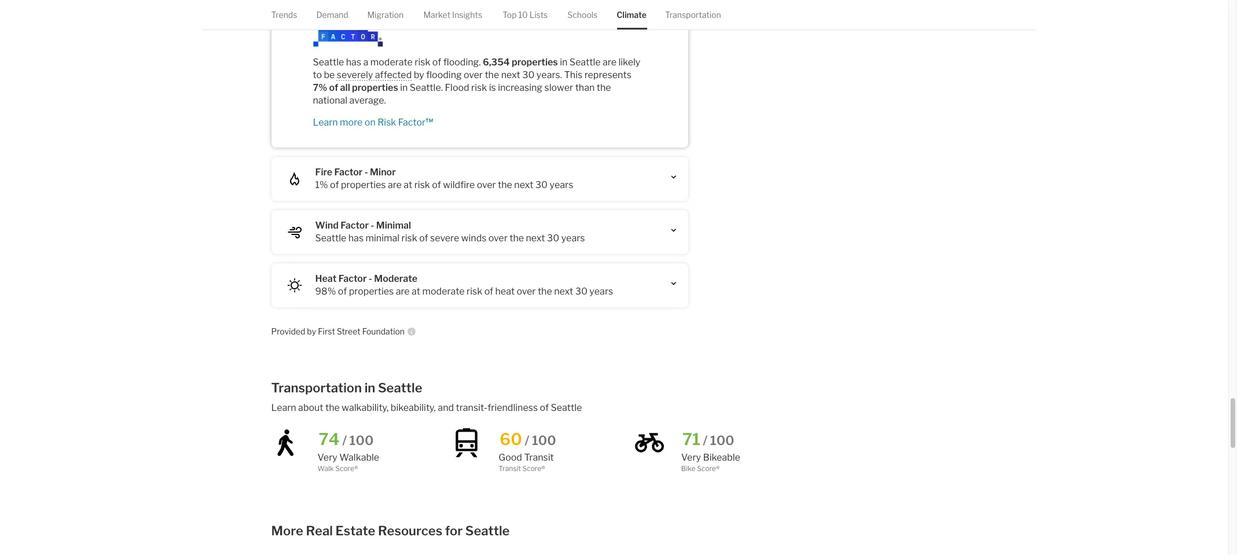 Task type: locate. For each thing, give the bounding box(es) containing it.
risk inside heat factor - moderate 98% of properties are at moderate        risk of heat over the next 30 years
[[467, 286, 483, 297]]

learn about the walkability, bikeability, and transit-friendliness of seattle
[[271, 402, 582, 414]]

1 horizontal spatial moderate
[[422, 286, 465, 297]]

transportation in seattle
[[271, 380, 422, 396]]

1 vertical spatial are
[[388, 179, 402, 190]]

very walkable walk score ®
[[318, 452, 379, 473]]

0 horizontal spatial moderate
[[370, 57, 413, 68]]

0 vertical spatial by
[[414, 69, 424, 80]]

1 vertical spatial has
[[348, 233, 364, 244]]

next
[[501, 69, 520, 80], [514, 179, 534, 190], [526, 233, 545, 244], [554, 286, 573, 297]]

30 inside fire factor - minor 1% of properties are at risk of wildfire over the next 30 years
[[536, 179, 548, 190]]

seattle
[[313, 57, 344, 68], [570, 57, 601, 68], [410, 82, 441, 93], [315, 233, 347, 244], [378, 380, 422, 396], [551, 402, 582, 414], [466, 524, 510, 539]]

0 horizontal spatial /
[[342, 433, 347, 448]]

98%
[[315, 286, 336, 297]]

2 very from the left
[[682, 452, 701, 463]]

- left moderate
[[369, 273, 372, 284]]

74 / 100
[[319, 430, 374, 449]]

score down walkable
[[335, 464, 354, 473]]

the right winds
[[510, 233, 524, 244]]

1 vertical spatial transit
[[499, 464, 521, 473]]

score down 60 / 100
[[523, 464, 542, 473]]

the national average.
[[313, 82, 611, 106]]

over down the flooding.
[[464, 69, 483, 80]]

score inside very bikeable bike score ®
[[697, 464, 716, 473]]

are up represents
[[603, 57, 617, 68]]

100 up walkable
[[350, 433, 374, 448]]

are
[[603, 57, 617, 68], [388, 179, 402, 190], [396, 286, 410, 297]]

moderate inside heat factor - moderate 98% of properties are at moderate        risk of heat over the next 30 years
[[422, 286, 465, 297]]

2 horizontal spatial /
[[703, 433, 708, 448]]

/ for 60
[[525, 433, 530, 448]]

score for 60
[[523, 464, 542, 473]]

- inside heat factor - moderate 98% of properties are at moderate        risk of heat over the next 30 years
[[369, 273, 372, 284]]

0 horizontal spatial transit
[[499, 464, 521, 473]]

2 horizontal spatial ®
[[716, 464, 720, 473]]

/ right 60
[[525, 433, 530, 448]]

1 horizontal spatial learn
[[313, 117, 338, 128]]

1 very from the left
[[318, 452, 337, 463]]

the
[[485, 69, 499, 80], [597, 82, 611, 93], [498, 179, 512, 190], [510, 233, 524, 244], [538, 286, 552, 297], [325, 402, 340, 414]]

seattle down wind
[[315, 233, 347, 244]]

1 vertical spatial in
[[400, 82, 408, 93]]

properties
[[512, 57, 558, 68], [352, 82, 398, 93], [341, 179, 386, 190], [349, 286, 394, 297]]

are down minor
[[388, 179, 402, 190]]

3 score from the left
[[697, 464, 716, 473]]

30 inside wind factor - minimal seattle has minimal risk of severe winds over the next 30 years
[[547, 233, 560, 244]]

100 inside 60 / 100
[[532, 433, 556, 448]]

are inside heat factor - moderate 98% of properties are at moderate        risk of heat over the next 30 years
[[396, 286, 410, 297]]

1 vertical spatial at
[[412, 286, 420, 297]]

100 for 60
[[532, 433, 556, 448]]

3 ® from the left
[[716, 464, 720, 473]]

0 horizontal spatial ®
[[354, 464, 358, 473]]

by left flooding
[[414, 69, 424, 80]]

risk
[[378, 117, 396, 128]]

at up minimal
[[404, 179, 413, 190]]

affected
[[375, 69, 412, 80]]

in down affected in the top of the page
[[400, 82, 408, 93]]

30 inside "severely affected by flooding over the next 30 years. this represents 7% of all properties in seattle . flood risk is increasing slower than"
[[522, 69, 535, 80]]

are inside fire factor - minor 1% of properties are at risk of wildfire over the next 30 years
[[388, 179, 402, 190]]

- left minor
[[365, 167, 368, 178]]

properties down minor
[[341, 179, 386, 190]]

insights
[[452, 10, 482, 20]]

2 ® from the left
[[542, 464, 545, 473]]

1 vertical spatial learn
[[271, 402, 296, 414]]

0 horizontal spatial score
[[335, 464, 354, 473]]

- up 'minimal'
[[371, 220, 374, 231]]

2 horizontal spatial score
[[697, 464, 716, 473]]

100 inside 74 / 100
[[350, 433, 374, 448]]

over
[[464, 69, 483, 80], [477, 179, 496, 190], [489, 233, 508, 244], [517, 286, 536, 297]]

first
[[318, 326, 335, 336]]

0 vertical spatial learn
[[313, 117, 338, 128]]

- for moderate
[[369, 273, 372, 284]]

over right heat
[[517, 286, 536, 297]]

1 horizontal spatial score
[[523, 464, 542, 473]]

/ right 71
[[703, 433, 708, 448]]

over inside wind factor - minimal seattle has minimal risk of severe winds over the next 30 years
[[489, 233, 508, 244]]

0 horizontal spatial transportation
[[271, 380, 362, 396]]

learn
[[313, 117, 338, 128], [271, 402, 296, 414]]

factor right fire
[[334, 167, 363, 178]]

transit down 60 / 100
[[524, 452, 554, 463]]

has inside wind factor - minimal seattle has minimal risk of severe winds over the next 30 years
[[348, 233, 364, 244]]

of inside wind factor - minimal seattle has minimal risk of severe winds over the next 30 years
[[419, 233, 428, 244]]

a
[[363, 57, 369, 68]]

2 vertical spatial are
[[396, 286, 410, 297]]

/ for 71
[[703, 433, 708, 448]]

severely affected by flooding over the next 30 years. this represents 7% of all properties in seattle . flood risk is increasing slower than
[[313, 69, 632, 93]]

the down represents
[[597, 82, 611, 93]]

1 vertical spatial by
[[307, 326, 316, 336]]

® inside very walkable walk score ®
[[354, 464, 358, 473]]

over right winds
[[489, 233, 508, 244]]

®
[[354, 464, 358, 473], [542, 464, 545, 473], [716, 464, 720, 473]]

more
[[340, 117, 363, 128]]

seattle down flooding
[[410, 82, 441, 93]]

in up walkability, at bottom left
[[365, 380, 375, 396]]

- inside wind factor - minimal seattle has minimal risk of severe winds over the next 30 years
[[371, 220, 374, 231]]

® down 60 / 100
[[542, 464, 545, 473]]

of left all
[[329, 82, 338, 93]]

learn down national
[[313, 117, 338, 128]]

100 up bikeable
[[710, 433, 735, 448]]

2 horizontal spatial 100
[[710, 433, 735, 448]]

factor for wind
[[341, 220, 369, 231]]

® down bikeable
[[716, 464, 720, 473]]

properties down moderate
[[349, 286, 394, 297]]

risk left "wildfire"
[[414, 179, 430, 190]]

of
[[433, 57, 441, 68], [329, 82, 338, 93], [330, 179, 339, 190], [432, 179, 441, 190], [419, 233, 428, 244], [338, 286, 347, 297], [485, 286, 493, 297], [540, 402, 549, 414]]

3 100 from the left
[[710, 433, 735, 448]]

1 / from the left
[[342, 433, 347, 448]]

30 inside heat factor - moderate 98% of properties are at moderate        risk of heat over the next 30 years
[[575, 286, 588, 297]]

® inside very bikeable bike score ®
[[716, 464, 720, 473]]

/ inside 71 / 100
[[703, 433, 708, 448]]

risk inside "severely affected by flooding over the next 30 years. this represents 7% of all properties in seattle . flood risk is increasing slower than"
[[471, 82, 487, 93]]

risk left heat
[[467, 286, 483, 297]]

seattle inside "severely affected by flooding over the next 30 years. this represents 7% of all properties in seattle . flood risk is increasing slower than"
[[410, 82, 441, 93]]

in up this
[[560, 57, 568, 68]]

climate link
[[617, 0, 647, 30]]

1 horizontal spatial transportation
[[665, 10, 721, 20]]

very up "bike"
[[682, 452, 701, 463]]

0 vertical spatial transportation
[[665, 10, 721, 20]]

properties up average.
[[352, 82, 398, 93]]

are likely to be
[[313, 57, 641, 80]]

score for 74
[[335, 464, 354, 473]]

score inside good transit transit score ®
[[523, 464, 542, 473]]

learn more on risk factor™ link
[[313, 116, 647, 129]]

transit
[[524, 452, 554, 463], [499, 464, 521, 473]]

properties inside "severely affected by flooding over the next 30 years. this represents 7% of all properties in seattle . flood risk is increasing slower than"
[[352, 82, 398, 93]]

2 vertical spatial in
[[365, 380, 375, 396]]

at down moderate
[[412, 286, 420, 297]]

factor right heat
[[339, 273, 367, 284]]

risk
[[415, 57, 431, 68], [471, 82, 487, 93], [414, 179, 430, 190], [402, 233, 417, 244], [467, 286, 483, 297]]

0 vertical spatial -
[[365, 167, 368, 178]]

factor
[[334, 167, 363, 178], [341, 220, 369, 231], [339, 273, 367, 284]]

very up walk
[[318, 452, 337, 463]]

heat factor - moderate 98% of properties are at moderate        risk of heat over the next 30 years
[[315, 273, 613, 297]]

transit down good
[[499, 464, 521, 473]]

/
[[342, 433, 347, 448], [525, 433, 530, 448], [703, 433, 708, 448]]

0 vertical spatial factor
[[334, 167, 363, 178]]

wildfire
[[443, 179, 475, 190]]

1 vertical spatial moderate
[[422, 286, 465, 297]]

60
[[500, 430, 522, 449]]

0 vertical spatial has
[[346, 57, 361, 68]]

at inside heat factor - moderate 98% of properties are at moderate        risk of heat over the next 30 years
[[412, 286, 420, 297]]

friendliness
[[488, 402, 538, 414]]

learn left about
[[271, 402, 296, 414]]

risk left is
[[471, 82, 487, 93]]

0 horizontal spatial learn
[[271, 402, 296, 414]]

/ right 74
[[342, 433, 347, 448]]

walkable
[[339, 452, 379, 463]]

street
[[337, 326, 361, 336]]

100 up good transit transit score ®
[[532, 433, 556, 448]]

0 horizontal spatial very
[[318, 452, 337, 463]]

1 score from the left
[[335, 464, 354, 473]]

very inside very walkable walk score ®
[[318, 452, 337, 463]]

are inside are likely to be
[[603, 57, 617, 68]]

71
[[683, 430, 701, 449]]

the right about
[[325, 402, 340, 414]]

- inside fire factor - minor 1% of properties are at risk of wildfire over the next 30 years
[[365, 167, 368, 178]]

0 vertical spatial are
[[603, 57, 617, 68]]

/ inside 60 / 100
[[525, 433, 530, 448]]

0 vertical spatial years
[[550, 179, 574, 190]]

over inside fire factor - minor 1% of properties are at risk of wildfire over the next 30 years
[[477, 179, 496, 190]]

1 vertical spatial transportation
[[271, 380, 362, 396]]

1 horizontal spatial in
[[400, 82, 408, 93]]

10
[[519, 10, 528, 20]]

seattle up bikeability,
[[378, 380, 422, 396]]

1 horizontal spatial ®
[[542, 464, 545, 473]]

2 vertical spatial years
[[590, 286, 613, 297]]

years
[[550, 179, 574, 190], [562, 233, 585, 244], [590, 286, 613, 297]]

factor for heat
[[339, 273, 367, 284]]

the up is
[[485, 69, 499, 80]]

at for moderate
[[412, 286, 420, 297]]

0 vertical spatial moderate
[[370, 57, 413, 68]]

of left heat
[[485, 286, 493, 297]]

transportation
[[665, 10, 721, 20], [271, 380, 362, 396]]

market insights
[[424, 10, 482, 20]]

moderate down severe
[[422, 286, 465, 297]]

- for minimal
[[371, 220, 374, 231]]

1 ® from the left
[[354, 464, 358, 473]]

very for 74
[[318, 452, 337, 463]]

100 inside 71 / 100
[[710, 433, 735, 448]]

0 vertical spatial transit
[[524, 452, 554, 463]]

3 / from the left
[[703, 433, 708, 448]]

next inside heat factor - moderate 98% of properties are at moderate        risk of heat over the next 30 years
[[554, 286, 573, 297]]

score right "bike"
[[697, 464, 716, 473]]

good transit transit score ®
[[499, 452, 554, 473]]

2 score from the left
[[523, 464, 542, 473]]

heat
[[315, 273, 337, 284]]

1 horizontal spatial transit
[[524, 452, 554, 463]]

of right friendliness
[[540, 402, 549, 414]]

1 vertical spatial -
[[371, 220, 374, 231]]

at
[[404, 179, 413, 190], [412, 286, 420, 297]]

the right "wildfire"
[[498, 179, 512, 190]]

has
[[346, 57, 361, 68], [348, 233, 364, 244]]

national
[[313, 95, 348, 106]]

over inside "severely affected by flooding over the next 30 years. this represents 7% of all properties in seattle . flood risk is increasing slower than"
[[464, 69, 483, 80]]

1 horizontal spatial very
[[682, 452, 701, 463]]

of left severe
[[419, 233, 428, 244]]

heat
[[495, 286, 515, 297]]

1 horizontal spatial 100
[[532, 433, 556, 448]]

2 vertical spatial factor
[[339, 273, 367, 284]]

wind factor - minimal seattle has minimal risk of severe winds over the next 30 years
[[315, 220, 585, 244]]

factor inside heat factor - moderate 98% of properties are at moderate        risk of heat over the next 30 years
[[339, 273, 367, 284]]

slower
[[545, 82, 573, 93]]

score inside very walkable walk score ®
[[335, 464, 354, 473]]

0 horizontal spatial 100
[[350, 433, 374, 448]]

100 for 74
[[350, 433, 374, 448]]

® down walkable
[[354, 464, 358, 473]]

properties inside fire factor - minor 1% of properties are at risk of wildfire over the next 30 years
[[341, 179, 386, 190]]

1 vertical spatial factor
[[341, 220, 369, 231]]

estate
[[336, 524, 375, 539]]

2 vertical spatial -
[[369, 273, 372, 284]]

/ inside 74 / 100
[[342, 433, 347, 448]]

over right "wildfire"
[[477, 179, 496, 190]]

has left 'minimal'
[[348, 233, 364, 244]]

30
[[522, 69, 535, 80], [536, 179, 548, 190], [547, 233, 560, 244], [575, 286, 588, 297]]

factor inside wind factor - minimal seattle has minimal risk of severe winds over the next 30 years
[[341, 220, 369, 231]]

factor right wind
[[341, 220, 369, 231]]

score
[[335, 464, 354, 473], [523, 464, 542, 473], [697, 464, 716, 473]]

seattle up be
[[313, 57, 344, 68]]

has left a
[[346, 57, 361, 68]]

0 vertical spatial in
[[560, 57, 568, 68]]

2 / from the left
[[525, 433, 530, 448]]

100
[[350, 433, 374, 448], [532, 433, 556, 448], [710, 433, 735, 448]]

0 horizontal spatial by
[[307, 326, 316, 336]]

factor for fire
[[334, 167, 363, 178]]

1 100 from the left
[[350, 433, 374, 448]]

7%
[[313, 82, 327, 93]]

demand
[[316, 10, 348, 20]]

learn more on risk factor™
[[313, 117, 433, 128]]

at inside fire factor - minor 1% of properties are at risk of wildfire over the next 30 years
[[404, 179, 413, 190]]

of right 98%
[[338, 286, 347, 297]]

flooding
[[426, 69, 462, 80]]

risk down minimal
[[402, 233, 417, 244]]

1 horizontal spatial /
[[525, 433, 530, 448]]

2 horizontal spatial in
[[560, 57, 568, 68]]

moderate up affected in the top of the page
[[370, 57, 413, 68]]

factor inside fire factor - minor 1% of properties are at risk of wildfire over the next 30 years
[[334, 167, 363, 178]]

by left first
[[307, 326, 316, 336]]

transportation link
[[665, 0, 721, 30]]

0 vertical spatial at
[[404, 179, 413, 190]]

1 vertical spatial years
[[562, 233, 585, 244]]

2 100 from the left
[[532, 433, 556, 448]]

very inside very bikeable bike score ®
[[682, 452, 701, 463]]

the right heat
[[538, 286, 552, 297]]

1 horizontal spatial by
[[414, 69, 424, 80]]

likely
[[619, 57, 641, 68]]

years inside heat factor - moderate 98% of properties are at moderate        risk of heat over the next 30 years
[[590, 286, 613, 297]]

are down moderate
[[396, 286, 410, 297]]

than
[[575, 82, 595, 93]]

® inside good transit transit score ®
[[542, 464, 545, 473]]



Task type: describe. For each thing, give the bounding box(es) containing it.
resources
[[378, 524, 443, 539]]

for
[[445, 524, 463, 539]]

properties up years.
[[512, 57, 558, 68]]

very bikeable bike score ®
[[682, 452, 741, 473]]

the inside "severely affected by flooding over the next 30 years. this represents 7% of all properties in seattle . flood risk is increasing slower than"
[[485, 69, 499, 80]]

of left "wildfire"
[[432, 179, 441, 190]]

bikeable
[[703, 452, 741, 463]]

the inside fire factor - minor 1% of properties are at risk of wildfire over the next 30 years
[[498, 179, 512, 190]]

transit-
[[456, 402, 488, 414]]

provided
[[271, 326, 305, 336]]

more real estate resources for seattle
[[271, 524, 510, 539]]

wind
[[315, 220, 339, 231]]

years inside wind factor - minimal seattle has minimal risk of severe winds over the next 30 years
[[562, 233, 585, 244]]

learn for learn more on risk factor™
[[313, 117, 338, 128]]

this
[[564, 69, 583, 80]]

walkability,
[[342, 402, 389, 414]]

seattle has a moderate risk of flooding. 6,354 properties in seattle
[[313, 57, 601, 68]]

flooding.
[[443, 57, 481, 68]]

fire
[[315, 167, 333, 178]]

very for 71
[[682, 452, 701, 463]]

years inside fire factor - minor 1% of properties are at risk of wildfire over the next 30 years
[[550, 179, 574, 190]]

over inside heat factor - moderate 98% of properties are at moderate        risk of heat over the next 30 years
[[517, 286, 536, 297]]

bike
[[682, 464, 696, 473]]

score for 71
[[697, 464, 716, 473]]

® for 71
[[716, 464, 720, 473]]

flood
[[445, 82, 469, 93]]

real
[[306, 524, 333, 539]]

fire factor - minor 1% of properties are at risk of wildfire over the next 30 years
[[315, 167, 574, 190]]

market
[[424, 10, 451, 20]]

are for fire factor - minor 1% of properties are at risk of wildfire over the next 30 years
[[388, 179, 402, 190]]

properties inside heat factor - moderate 98% of properties are at moderate        risk of heat over the next 30 years
[[349, 286, 394, 297]]

is
[[489, 82, 496, 93]]

walk
[[318, 464, 334, 473]]

be
[[324, 69, 335, 80]]

risk inside fire factor - minor 1% of properties are at risk of wildfire over the next 30 years
[[414, 179, 430, 190]]

transportation for transportation
[[665, 10, 721, 20]]

are for heat factor - moderate 98% of properties are at moderate        risk of heat over the next 30 years
[[396, 286, 410, 297]]

represents
[[585, 69, 632, 80]]

of right 1%
[[330, 179, 339, 190]]

all
[[340, 82, 350, 93]]

demand link
[[316, 0, 348, 30]]

market insights link
[[424, 0, 482, 30]]

increasing
[[498, 82, 543, 93]]

0 horizontal spatial in
[[365, 380, 375, 396]]

foundation
[[362, 326, 405, 336]]

migration link
[[367, 0, 404, 30]]

by inside "severely affected by flooding over the next 30 years. this represents 7% of all properties in seattle . flood risk is increasing slower than"
[[414, 69, 424, 80]]

74
[[319, 430, 340, 449]]

- for minor
[[365, 167, 368, 178]]

seattle up this
[[570, 57, 601, 68]]

flood factor score logo image
[[313, 6, 647, 47]]

average.
[[350, 95, 386, 106]]

the inside the national average.
[[597, 82, 611, 93]]

schools
[[568, 10, 598, 20]]

schools link
[[568, 0, 598, 30]]

top
[[503, 10, 517, 20]]

good
[[499, 452, 522, 463]]

.
[[441, 82, 443, 93]]

100 for 71
[[710, 433, 735, 448]]

/ for 74
[[342, 433, 347, 448]]

factor™
[[398, 117, 433, 128]]

6,354
[[483, 57, 510, 68]]

risk inside wind factor - minimal seattle has minimal risk of severe winds over the next 30 years
[[402, 233, 417, 244]]

of inside "severely affected by flooding over the next 30 years. this represents 7% of all properties in seattle . flood risk is increasing slower than"
[[329, 82, 338, 93]]

provided by first street foundation
[[271, 326, 405, 336]]

minimal
[[366, 233, 400, 244]]

transportation for transportation in seattle
[[271, 380, 362, 396]]

climate
[[617, 10, 647, 20]]

1%
[[315, 179, 328, 190]]

moderate
[[374, 273, 418, 284]]

top 10 lists
[[503, 10, 548, 20]]

and
[[438, 402, 454, 414]]

seattle inside wind factor - minimal seattle has minimal risk of severe winds over the next 30 years
[[315, 233, 347, 244]]

years.
[[537, 69, 562, 80]]

the inside wind factor - minimal seattle has minimal risk of severe winds over the next 30 years
[[510, 233, 524, 244]]

severe
[[430, 233, 459, 244]]

severely
[[337, 69, 373, 80]]

seattle right for
[[466, 524, 510, 539]]

® for 74
[[354, 464, 358, 473]]

of up flooding
[[433, 57, 441, 68]]

next inside wind factor - minimal seattle has minimal risk of severe winds over the next 30 years
[[526, 233, 545, 244]]

risk up flooding
[[415, 57, 431, 68]]

winds
[[461, 233, 487, 244]]

minimal
[[376, 220, 411, 231]]

on
[[365, 117, 376, 128]]

in inside "severely affected by flooding over the next 30 years. this represents 7% of all properties in seattle . flood risk is increasing slower than"
[[400, 82, 408, 93]]

bikeability,
[[391, 402, 436, 414]]

minor
[[370, 167, 396, 178]]

to
[[313, 69, 322, 80]]

at for risk
[[404, 179, 413, 190]]

the inside heat factor - moderate 98% of properties are at moderate        risk of heat over the next 30 years
[[538, 286, 552, 297]]

about
[[298, 402, 323, 414]]

® for 60
[[542, 464, 545, 473]]

learn for learn about the walkability, bikeability, and transit-friendliness of seattle
[[271, 402, 296, 414]]

seattle up 60 / 100
[[551, 402, 582, 414]]

60 / 100
[[500, 430, 556, 449]]

migration
[[367, 10, 404, 20]]

next inside fire factor - minor 1% of properties are at risk of wildfire over the next 30 years
[[514, 179, 534, 190]]

71 / 100
[[683, 430, 735, 449]]

lists
[[530, 10, 548, 20]]

trends
[[271, 10, 297, 20]]

more
[[271, 524, 303, 539]]

next inside "severely affected by flooding over the next 30 years. this represents 7% of all properties in seattle . flood risk is increasing slower than"
[[501, 69, 520, 80]]

top 10 lists link
[[503, 0, 548, 30]]

trends link
[[271, 0, 297, 30]]



Task type: vqa. For each thing, say whether or not it's contained in the screenshot.
of within Wind Factor - Minimal Seattle has minimal risk of severe winds over the next 30 years
yes



